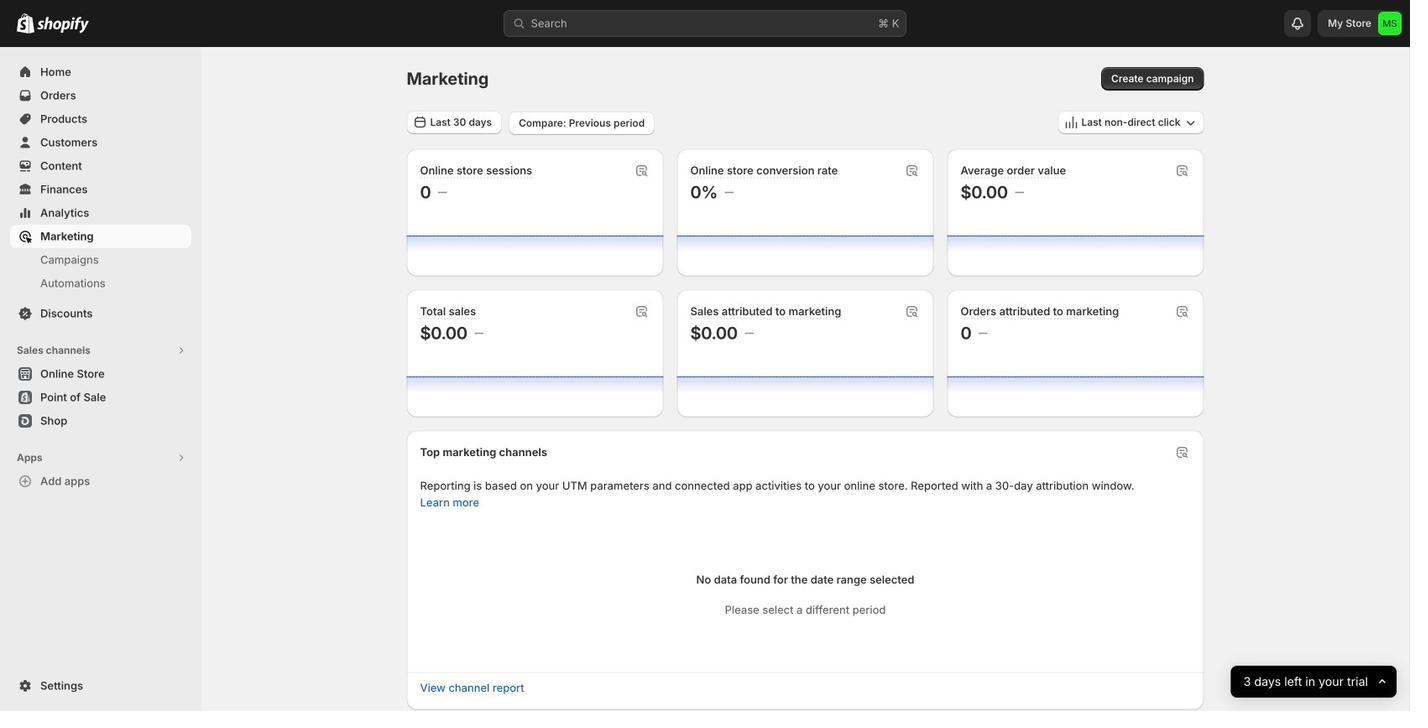 Task type: describe. For each thing, give the bounding box(es) containing it.
shopify image
[[37, 17, 89, 33]]



Task type: locate. For each thing, give the bounding box(es) containing it.
shopify image
[[17, 13, 34, 33]]

my store image
[[1378, 12, 1402, 35]]



Task type: vqa. For each thing, say whether or not it's contained in the screenshot.
the My Store icon
yes



